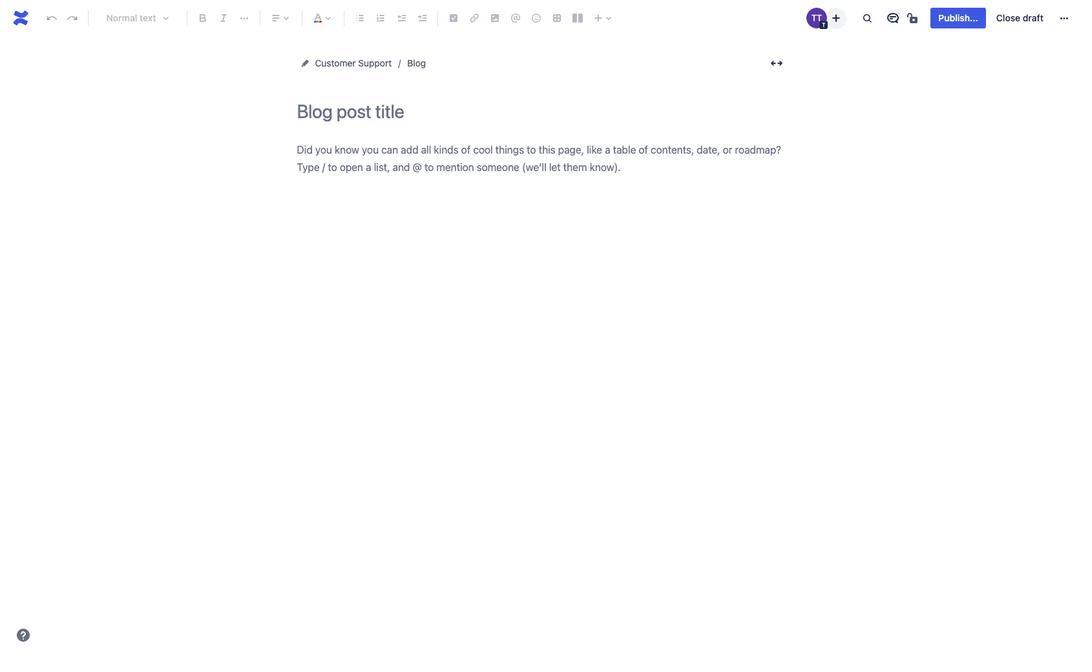 Task type: locate. For each thing, give the bounding box(es) containing it.
outdent ⇧tab image
[[394, 10, 409, 26]]

close draft button
[[989, 8, 1051, 28]]

make page full-width image
[[769, 56, 784, 71]]

terry turtle image
[[807, 8, 827, 28]]

blog link
[[407, 56, 426, 71]]

customer support
[[315, 58, 392, 69]]

bullet list ⌘⇧8 image
[[352, 10, 368, 26]]

blog
[[407, 58, 426, 69]]

italic ⌘i image
[[216, 10, 231, 26]]

emoji image
[[529, 10, 544, 26]]

undo ⌘z image
[[44, 10, 59, 26]]

close
[[996, 12, 1021, 23]]

draft
[[1023, 12, 1044, 23]]

customer
[[315, 58, 356, 69]]

confluence image
[[10, 8, 31, 28], [10, 8, 31, 28]]

numbered list ⌘⇧7 image
[[373, 10, 388, 26]]

add image, video, or file image
[[487, 10, 503, 26]]

mention image
[[508, 10, 523, 26]]



Task type: vqa. For each thing, say whether or not it's contained in the screenshot.
Terry Turtle image
yes



Task type: describe. For each thing, give the bounding box(es) containing it.
no restrictions image
[[906, 10, 922, 26]]

find and replace image
[[860, 10, 875, 26]]

bold ⌘b image
[[195, 10, 211, 26]]

support
[[358, 58, 392, 69]]

link image
[[467, 10, 482, 26]]

indent tab image
[[414, 10, 430, 26]]

publish...
[[939, 12, 978, 23]]

redo ⌘⇧z image
[[65, 10, 80, 26]]

comment icon image
[[886, 10, 901, 26]]

table image
[[549, 10, 565, 26]]

invite to edit image
[[829, 10, 844, 26]]

move this blog image
[[300, 58, 310, 69]]

layouts image
[[570, 10, 586, 26]]

more image
[[1057, 10, 1072, 26]]

help image
[[16, 628, 31, 644]]

action item image
[[446, 10, 461, 26]]

Main content area, start typing to enter text. text field
[[297, 142, 788, 177]]

close draft
[[996, 12, 1044, 23]]

publish... button
[[931, 8, 986, 28]]

Blog post title text field
[[297, 101, 788, 122]]

customer support link
[[315, 56, 392, 71]]

more formatting image
[[237, 10, 252, 26]]



